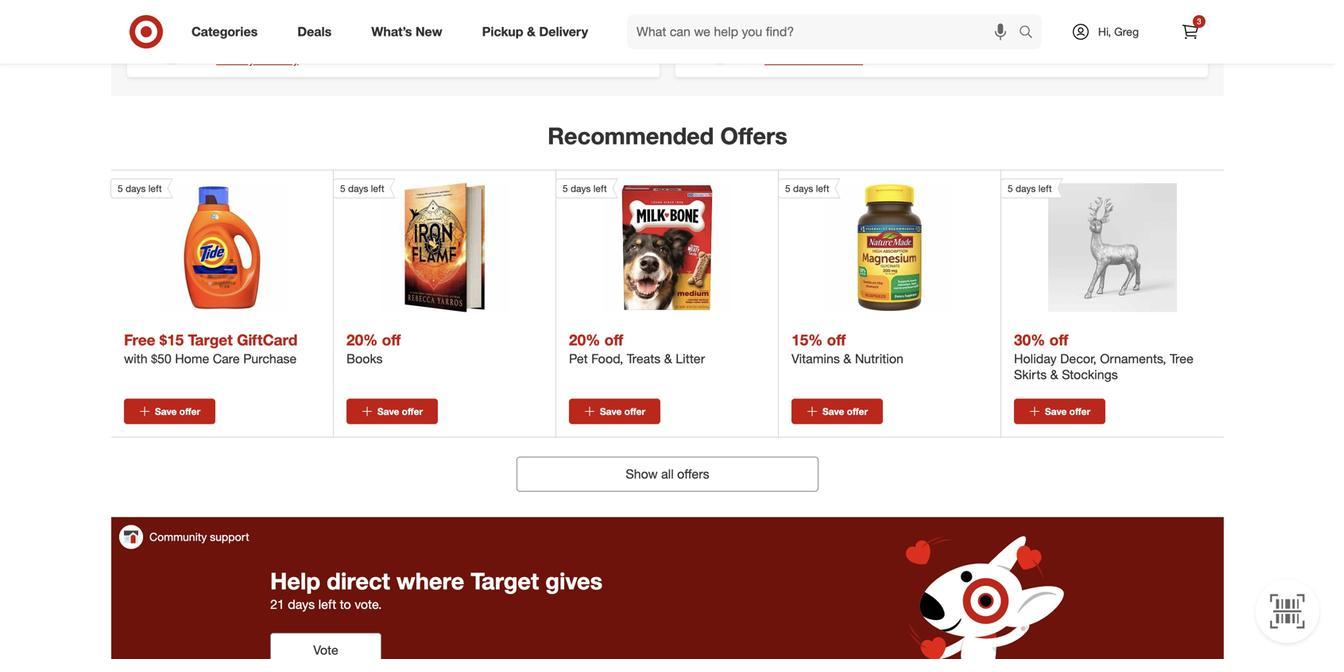 Task type: vqa. For each thing, say whether or not it's contained in the screenshot.
the left related to 20%
yes



Task type: describe. For each thing, give the bounding box(es) containing it.
it
[[414, 27, 420, 41]]

add mobile number
[[765, 53, 863, 66]]

add my birthday
[[216, 53, 299, 66]]

save offer button for pet
[[569, 399, 661, 424]]

your inside add your mobile number to earn target circle™ benefits in store quickly and easily.
[[792, 4, 819, 20]]

5 days left button for free
[[110, 178, 287, 312]]

benefits
[[1051, 4, 1100, 20]]

recommended
[[548, 122, 714, 150]]

nutrition
[[855, 351, 904, 366]]

food,
[[592, 351, 623, 366]]

left inside help direct where target gives 21 days left to vote.
[[318, 597, 336, 612]]

treats
[[627, 351, 661, 366]]

mobile inside add your mobile number to earn target circle™ benefits in store quickly and easily.
[[823, 4, 863, 20]]

calendar.
[[458, 27, 503, 41]]

& inside 30% off holiday decor, ornaments, tree skirts & stockings
[[1051, 367, 1059, 382]]

help direct where target gives 21 days left to vote.
[[270, 567, 603, 612]]

target inside add your mobile number to earn target circle™ benefits in store quickly and easily.
[[963, 4, 1001, 20]]

20% for 20% off books save offer
[[347, 331, 378, 349]]

earn
[[933, 4, 960, 20]]

to inside add your mobile number to earn target circle™ benefits in store quickly and easily.
[[917, 4, 929, 20]]

left for 30%
[[1039, 182, 1052, 194]]

birthday inside button
[[258, 53, 299, 66]]

help
[[270, 567, 320, 595]]

pickup
[[482, 24, 524, 39]]

easily.
[[791, 20, 828, 35]]

we'll
[[370, 27, 391, 41]]

20% off pet food, treats & litter
[[569, 331, 705, 366]]

purchase
[[243, 351, 297, 366]]

5 days left button for 30%
[[1001, 178, 1177, 312]]

mobile inside add mobile number button
[[788, 53, 822, 66]]

2 save offer button from the left
[[347, 399, 438, 424]]

0 vertical spatial birthday
[[304, 27, 345, 41]]

us
[[235, 27, 247, 41]]

15% off vitamins & nutrition
[[792, 331, 904, 366]]

days for 15%
[[793, 182, 814, 194]]

vote
[[313, 642, 338, 658]]

5 days left for free
[[118, 182, 162, 194]]

off for 30% off
[[1050, 331, 1069, 349]]

what's new
[[371, 24, 443, 39]]

free
[[124, 331, 155, 349]]

let
[[216, 27, 232, 41]]

circle™
[[1005, 4, 1047, 20]]

show all offers
[[626, 466, 710, 482]]

search
[[1012, 25, 1050, 41]]

support
[[210, 530, 249, 544]]

our
[[438, 27, 455, 41]]

5 days left for 30%
[[1008, 182, 1052, 194]]

2 5 days left from the left
[[340, 182, 385, 194]]

categories link
[[178, 14, 278, 49]]

30%
[[1014, 331, 1046, 349]]

ornaments,
[[1100, 351, 1167, 366]]

left for 20%
[[594, 182, 607, 194]]

5 days left for 15%
[[785, 182, 830, 194]]

pet
[[569, 351, 588, 366]]

offer for vitamins
[[847, 405, 868, 417]]

offer for holiday
[[1070, 405, 1091, 417]]

categories
[[192, 24, 258, 39]]

15%
[[792, 331, 823, 349]]

What can we help you find? suggestions appear below search field
[[627, 14, 1023, 49]]

let us know your birthday and we'll get it on our calendar.
[[216, 27, 503, 41]]

20% off books save offer
[[347, 331, 423, 417]]

vitamins
[[792, 351, 840, 366]]

pickup & delivery link
[[469, 14, 608, 49]]

3
[[1197, 16, 1202, 26]]

number inside button
[[825, 53, 863, 66]]

offers
[[677, 466, 710, 482]]

tree
[[1170, 351, 1194, 366]]

litter
[[676, 351, 705, 366]]

save inside 20% off books save offer
[[377, 405, 399, 417]]

on
[[423, 27, 435, 41]]

& right the 'pickup'
[[527, 24, 536, 39]]

offer for target
[[179, 405, 200, 417]]

in
[[1103, 4, 1114, 20]]

community support
[[149, 530, 249, 544]]

save offer for target
[[155, 405, 200, 417]]



Task type: locate. For each thing, give the bounding box(es) containing it.
1 5 days left button from the left
[[110, 178, 287, 312]]

all
[[661, 466, 674, 482]]

add for add my birthday
[[216, 53, 237, 66]]

target up care
[[188, 331, 233, 349]]

skirts
[[1014, 367, 1047, 382]]

0 horizontal spatial to
[[340, 597, 351, 612]]

1 vertical spatial number
[[825, 53, 863, 66]]

0 vertical spatial your
[[792, 4, 819, 20]]

gives
[[546, 567, 603, 595]]

4 save offer button from the left
[[792, 399, 883, 424]]

0 horizontal spatial birthday
[[258, 53, 299, 66]]

add inside add your mobile number to earn target circle™ benefits in store quickly and easily.
[[765, 4, 789, 20]]

greg
[[1115, 25, 1139, 39]]

target inside help direct where target gives 21 days left to vote.
[[471, 567, 539, 595]]

add mobile number button
[[765, 52, 863, 68]]

target
[[963, 4, 1001, 20], [188, 331, 233, 349], [471, 567, 539, 595]]

number left "earn"
[[867, 4, 913, 20]]

4 5 from the left
[[785, 182, 791, 194]]

direct
[[327, 567, 390, 595]]

30% off holiday decor, ornaments, tree skirts & stockings
[[1014, 331, 1194, 382]]

1 save offer from the left
[[155, 405, 200, 417]]

3 5 days left button from the left
[[556, 178, 732, 312]]

to left "earn"
[[917, 4, 929, 20]]

save
[[155, 405, 177, 417], [377, 405, 399, 417], [600, 405, 622, 417], [823, 405, 845, 417], [1045, 405, 1067, 417]]

5 days left for 20%
[[563, 182, 607, 194]]

1 horizontal spatial 20%
[[569, 331, 600, 349]]

save offer
[[155, 405, 200, 417], [600, 405, 646, 417], [823, 405, 868, 417], [1045, 405, 1091, 417]]

save offer button down $50
[[124, 399, 215, 424]]

to inside help direct where target gives 21 days left to vote.
[[340, 597, 351, 612]]

vote button
[[270, 633, 382, 659]]

days for 30%
[[1016, 182, 1036, 194]]

number inside add your mobile number to earn target circle™ benefits in store quickly and easily.
[[867, 4, 913, 20]]

stockings
[[1062, 367, 1118, 382]]

off up books
[[382, 331, 401, 349]]

save offer button for target
[[124, 399, 215, 424]]

1 save offer button from the left
[[124, 399, 215, 424]]

add for add your mobile number to earn target circle™ benefits in store quickly and easily.
[[765, 4, 789, 20]]

5 days left button for 15%
[[778, 178, 954, 312]]

3 5 from the left
[[563, 182, 568, 194]]

off inside the 15% off vitamins & nutrition
[[827, 331, 846, 349]]

save offer button down books
[[347, 399, 438, 424]]

4 save offer from the left
[[1045, 405, 1091, 417]]

1 horizontal spatial target
[[471, 567, 539, 595]]

get
[[395, 27, 411, 41]]

2 vertical spatial target
[[471, 567, 539, 595]]

& left litter
[[664, 351, 672, 366]]

add your mobile number to earn target circle™ benefits in store quickly and easily.
[[765, 4, 1195, 35]]

1 offer from the left
[[179, 405, 200, 417]]

save down skirts
[[1045, 405, 1067, 417]]

5 for 20%
[[563, 182, 568, 194]]

3 offer from the left
[[625, 405, 646, 417]]

5 5 days left from the left
[[1008, 182, 1052, 194]]

your up easily.
[[792, 4, 819, 20]]

2 offer from the left
[[402, 405, 423, 417]]

show
[[626, 466, 658, 482]]

4 off from the left
[[1050, 331, 1069, 349]]

20% up books
[[347, 331, 378, 349]]

mobile up easily.
[[823, 4, 863, 20]]

1 vertical spatial your
[[279, 27, 301, 41]]

delivery
[[539, 24, 588, 39]]

& inside the 15% off vitamins & nutrition
[[844, 351, 852, 366]]

hi, greg
[[1099, 25, 1139, 39]]

0 horizontal spatial mobile
[[788, 53, 822, 66]]

5 for 15%
[[785, 182, 791, 194]]

deals link
[[284, 14, 352, 49]]

2 save offer from the left
[[600, 405, 646, 417]]

2 20% from the left
[[569, 331, 600, 349]]

& inside 20% off pet food, treats & litter
[[664, 351, 672, 366]]

left for free
[[148, 182, 162, 194]]

free $15 target giftcard with $50 home care purchase
[[124, 331, 298, 366]]

target right "earn"
[[963, 4, 1001, 20]]

1 horizontal spatial your
[[792, 4, 819, 20]]

add left my
[[216, 53, 237, 66]]

left
[[148, 182, 162, 194], [371, 182, 385, 194], [594, 182, 607, 194], [816, 182, 830, 194], [1039, 182, 1052, 194], [318, 597, 336, 612]]

save offer down home
[[155, 405, 200, 417]]

3 off from the left
[[827, 331, 846, 349]]

new
[[416, 24, 443, 39]]

search button
[[1012, 14, 1050, 52]]

community
[[149, 530, 207, 544]]

1 20% from the left
[[347, 331, 378, 349]]

20% inside 20% off books save offer
[[347, 331, 378, 349]]

save for pet
[[600, 405, 622, 417]]

mobile
[[823, 4, 863, 20], [788, 53, 822, 66]]

save offer down food,
[[600, 405, 646, 417]]

2 horizontal spatial target
[[963, 4, 1001, 20]]

number down the what can we help you find? suggestions appear below search field
[[825, 53, 863, 66]]

0 vertical spatial number
[[867, 4, 913, 20]]

1 5 from the left
[[118, 182, 123, 194]]

save for vitamins
[[823, 405, 845, 417]]

21
[[270, 597, 284, 612]]

save down books
[[377, 405, 399, 417]]

20% for 20% off pet food, treats & litter
[[569, 331, 600, 349]]

1 horizontal spatial mobile
[[823, 4, 863, 20]]

0 horizontal spatial target
[[188, 331, 233, 349]]

decor,
[[1061, 351, 1097, 366]]

left for 15%
[[816, 182, 830, 194]]

3 save from the left
[[600, 405, 622, 417]]

1 horizontal spatial number
[[867, 4, 913, 20]]

1 vertical spatial target
[[188, 331, 233, 349]]

save offer down vitamins
[[823, 405, 868, 417]]

recommended offers
[[548, 122, 788, 150]]

deals
[[297, 24, 332, 39]]

4 offer from the left
[[847, 405, 868, 417]]

home
[[175, 351, 209, 366]]

5 save from the left
[[1045, 405, 1067, 417]]

and
[[765, 20, 787, 35], [348, 27, 367, 41]]

offer
[[179, 405, 200, 417], [402, 405, 423, 417], [625, 405, 646, 417], [847, 405, 868, 417], [1070, 405, 1091, 417]]

3 5 days left from the left
[[563, 182, 607, 194]]

off inside 30% off holiday decor, ornaments, tree skirts & stockings
[[1050, 331, 1069, 349]]

birthday down the know
[[258, 53, 299, 66]]

save for holiday
[[1045, 405, 1067, 417]]

5 save offer button from the left
[[1014, 399, 1106, 424]]

and left easily.
[[765, 20, 787, 35]]

& right skirts
[[1051, 367, 1059, 382]]

birthday left we'll
[[304, 27, 345, 41]]

save offer button down food,
[[569, 399, 661, 424]]

1 save from the left
[[155, 405, 177, 417]]

5
[[118, 182, 123, 194], [340, 182, 346, 194], [563, 182, 568, 194], [785, 182, 791, 194], [1008, 182, 1013, 194]]

with
[[124, 351, 148, 366]]

know
[[250, 27, 276, 41]]

2 save from the left
[[377, 405, 399, 417]]

5 for free
[[118, 182, 123, 194]]

offers
[[721, 122, 788, 150]]

0 horizontal spatial your
[[279, 27, 301, 41]]

off for 20% off
[[605, 331, 624, 349]]

offer for pet
[[625, 405, 646, 417]]

&
[[527, 24, 536, 39], [664, 351, 672, 366], [844, 351, 852, 366], [1051, 367, 1059, 382]]

and left we'll
[[348, 27, 367, 41]]

20% inside 20% off pet food, treats & litter
[[569, 331, 600, 349]]

birthday
[[304, 27, 345, 41], [258, 53, 299, 66]]

0 vertical spatial to
[[917, 4, 929, 20]]

1 5 days left from the left
[[118, 182, 162, 194]]

4 5 days left button from the left
[[778, 178, 954, 312]]

and inside add your mobile number to earn target circle™ benefits in store quickly and easily.
[[765, 20, 787, 35]]

add down the what can we help you find? suggestions appear below search field
[[765, 53, 785, 66]]

your
[[792, 4, 819, 20], [279, 27, 301, 41]]

add
[[765, 4, 789, 20], [216, 53, 237, 66], [765, 53, 785, 66]]

0 horizontal spatial 20%
[[347, 331, 378, 349]]

save offer for holiday
[[1045, 405, 1091, 417]]

your right the know
[[279, 27, 301, 41]]

2 5 days left button from the left
[[333, 178, 509, 312]]

off up "decor,"
[[1050, 331, 1069, 349]]

3 save offer button from the left
[[569, 399, 661, 424]]

0 vertical spatial mobile
[[823, 4, 863, 20]]

2 5 from the left
[[340, 182, 346, 194]]

show all offers link
[[517, 457, 819, 492]]

what's new link
[[358, 14, 462, 49]]

to
[[917, 4, 929, 20], [340, 597, 351, 612]]

5 offer from the left
[[1070, 405, 1091, 417]]

$15
[[160, 331, 184, 349]]

1 off from the left
[[382, 331, 401, 349]]

1 vertical spatial birthday
[[258, 53, 299, 66]]

save down vitamins
[[823, 405, 845, 417]]

off inside 20% off books save offer
[[382, 331, 401, 349]]

care
[[213, 351, 240, 366]]

3 save offer from the left
[[823, 405, 868, 417]]

1 horizontal spatial and
[[765, 20, 787, 35]]

save down $50
[[155, 405, 177, 417]]

where
[[397, 567, 464, 595]]

1 vertical spatial to
[[340, 597, 351, 612]]

& right vitamins
[[844, 351, 852, 366]]

save offer button down skirts
[[1014, 399, 1106, 424]]

mobile down easily.
[[788, 53, 822, 66]]

3 link
[[1173, 14, 1208, 49]]

0 vertical spatial target
[[963, 4, 1001, 20]]

add for add mobile number
[[765, 53, 785, 66]]

5 for 30%
[[1008, 182, 1013, 194]]

pickup & delivery
[[482, 24, 588, 39]]

off up vitamins
[[827, 331, 846, 349]]

5 days left button for 20%
[[556, 178, 732, 312]]

4 save from the left
[[823, 405, 845, 417]]

number
[[867, 4, 913, 20], [825, 53, 863, 66]]

days for 20%
[[571, 182, 591, 194]]

1 vertical spatial mobile
[[788, 53, 822, 66]]

save for target
[[155, 405, 177, 417]]

2 off from the left
[[605, 331, 624, 349]]

save offer button for vitamins
[[792, 399, 883, 424]]

4 5 days left from the left
[[785, 182, 830, 194]]

quickly
[[1152, 4, 1195, 20]]

target left the gives
[[471, 567, 539, 595]]

days inside help direct where target gives 21 days left to vote.
[[288, 597, 315, 612]]

off
[[382, 331, 401, 349], [605, 331, 624, 349], [827, 331, 846, 349], [1050, 331, 1069, 349]]

$50
[[151, 351, 172, 366]]

save offer button for holiday
[[1014, 399, 1106, 424]]

save offer down stockings
[[1045, 405, 1091, 417]]

off inside 20% off pet food, treats & litter
[[605, 331, 624, 349]]

what's
[[371, 24, 412, 39]]

my
[[240, 53, 255, 66]]

0 horizontal spatial number
[[825, 53, 863, 66]]

add my birthday button
[[216, 52, 299, 68]]

5 5 from the left
[[1008, 182, 1013, 194]]

save offer button down vitamins
[[792, 399, 883, 424]]

save down food,
[[600, 405, 622, 417]]

5 days left button
[[110, 178, 287, 312], [333, 178, 509, 312], [556, 178, 732, 312], [778, 178, 954, 312], [1001, 178, 1177, 312]]

books
[[347, 351, 383, 366]]

0 horizontal spatial and
[[348, 27, 367, 41]]

to left vote.
[[340, 597, 351, 612]]

20% up pet
[[569, 331, 600, 349]]

save offer for pet
[[600, 405, 646, 417]]

save offer for vitamins
[[823, 405, 868, 417]]

hi,
[[1099, 25, 1111, 39]]

target inside free $15 target giftcard with $50 home care purchase
[[188, 331, 233, 349]]

giftcard
[[237, 331, 298, 349]]

add up add mobile number
[[765, 4, 789, 20]]

1 horizontal spatial birthday
[[304, 27, 345, 41]]

off for 15% off
[[827, 331, 846, 349]]

5 5 days left button from the left
[[1001, 178, 1177, 312]]

save offer button
[[124, 399, 215, 424], [347, 399, 438, 424], [569, 399, 661, 424], [792, 399, 883, 424], [1014, 399, 1106, 424]]

store
[[1117, 4, 1148, 20]]

holiday
[[1014, 351, 1057, 366]]

offer inside 20% off books save offer
[[402, 405, 423, 417]]

vote.
[[355, 597, 382, 612]]

off up food,
[[605, 331, 624, 349]]

5 days left
[[118, 182, 162, 194], [340, 182, 385, 194], [563, 182, 607, 194], [785, 182, 830, 194], [1008, 182, 1052, 194]]

days
[[126, 182, 146, 194], [348, 182, 368, 194], [571, 182, 591, 194], [793, 182, 814, 194], [1016, 182, 1036, 194], [288, 597, 315, 612]]

1 horizontal spatial to
[[917, 4, 929, 20]]

days for free
[[126, 182, 146, 194]]



